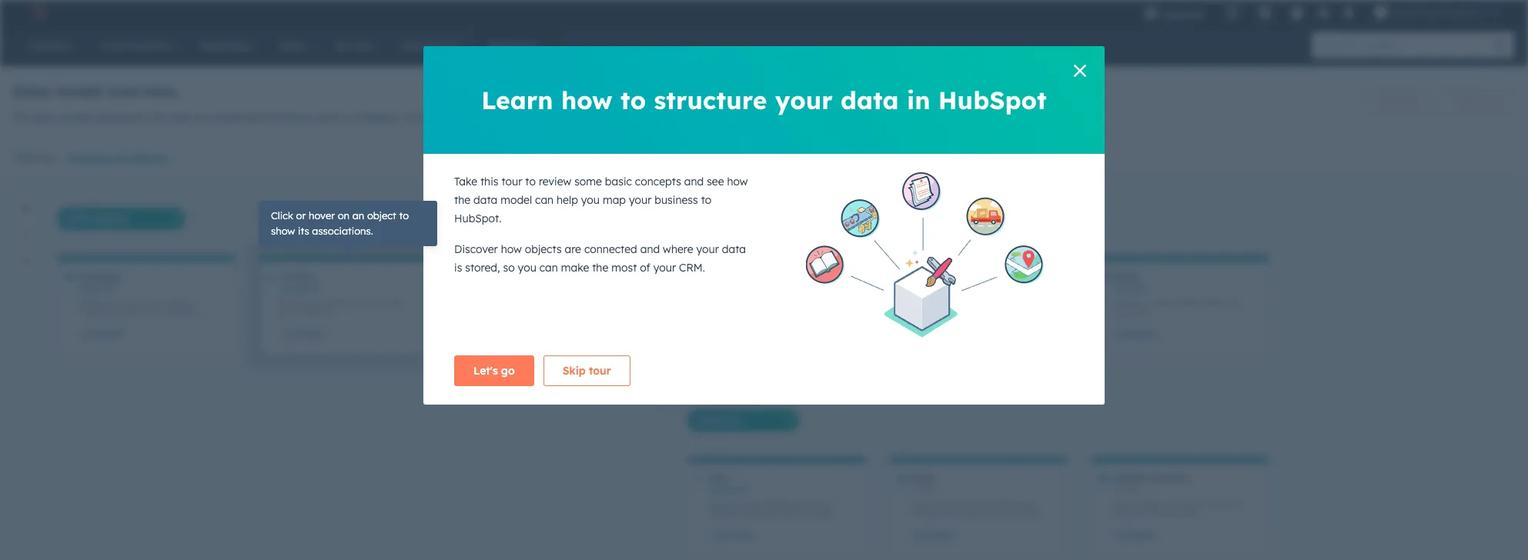 Task type: describe. For each thing, give the bounding box(es) containing it.
you left 'import,'
[[484, 111, 503, 125]]

0 horizontal spatial the
[[151, 111, 168, 125]]

import link
[[1362, 89, 1433, 114]]

view details button for calls
[[709, 530, 757, 543]]

pricing
[[1219, 300, 1238, 307]]

help
[[557, 193, 578, 207]]

where
[[663, 243, 694, 256]]

click or hover on an object to show its associations.
[[271, 209, 409, 237]]

1 record for companies
[[78, 284, 105, 292]]

view for linkedin messages
[[1119, 532, 1133, 540]]

1 vertical spatial 2
[[709, 284, 713, 292]]

upgrade image
[[1145, 7, 1159, 21]]

emails
[[935, 501, 954, 509]]

them inside "capture phone calls between you and your customer and log them to a record's timeline."
[[760, 511, 775, 518]]

fit view image
[[20, 257, 29, 265]]

how right the impacts
[[461, 111, 481, 125]]

to right customers on the bottom
[[981, 510, 987, 518]]

1 horizontal spatial 1 record
[[911, 485, 935, 493]]

your left data.
[[702, 111, 725, 125]]

take for take this tour to review some basic concepts and see how the data model can help you map your business to hubspot.
[[454, 175, 478, 189]]

custom objects image
[[807, 173, 1045, 338]]

view for calls
[[715, 532, 729, 540]]

with, for companies
[[150, 300, 164, 307]]

phone
[[734, 502, 751, 509]]

or inside the people you work with, commonly called leads or customers.
[[297, 309, 303, 316]]

how inside discover how objects are connected and where your data is stored, so you can make the most of your crm.
[[501, 243, 522, 256]]

1 horizontal spatial record
[[916, 485, 935, 493]]

make
[[561, 261, 589, 275]]

discover how objects are connected and where your data is stored, so you can make the most of your crm.
[[454, 243, 746, 275]]

an
[[353, 209, 365, 222]]

and inside use quotes to share information and pricing with contacts.
[[1206, 300, 1217, 307]]

2 vertical spatial tour
[[589, 365, 611, 378]]

take for take a tour
[[1455, 95, 1475, 107]]

review
[[539, 175, 572, 189]]

impacts
[[417, 111, 458, 125]]

1 record link for quotes
[[1112, 284, 1139, 292]]

capture for emails
[[911, 501, 934, 509]]

data model overview
[[12, 82, 178, 101]]

you inside discover how objects are connected and where your data is stored, so you can make the most of your crm.
[[518, 261, 537, 275]]

search image
[[1497, 40, 1507, 51]]

to right associated
[[1036, 299, 1042, 307]]

a inside use line items to track products associated to a deal or quote.
[[911, 308, 914, 316]]

linkedin inside capture messages sent through linkedin and log them to a record's timeline.
[[1205, 501, 1230, 509]]

1 for companies
[[78, 284, 82, 292]]

record's inside capture messages sent through linkedin and log them to a record's timeline.
[[1152, 510, 1175, 518]]

capture emails that are sent directly to your customers and log them to a record's timeline.
[[911, 501, 1042, 518]]

view for companies
[[85, 331, 99, 338]]

the for the businesses you work with, which are commonly called accounts or organizations.
[[78, 300, 89, 307]]

4 records
[[280, 284, 311, 292]]

0 vertical spatial items
[[930, 272, 952, 282]]

deals
[[708, 272, 731, 282]]

1 vertical spatial model
[[61, 111, 92, 125]]

viewing all objects button
[[56, 143, 188, 174]]

called inside "the businesses you work with, which are commonly called accounts or organizations."
[[110, 309, 127, 316]]

view details for quotes
[[1119, 331, 1154, 338]]

how inside take this tour to review some basic concepts and see how the data model can help you map your business to hubspot.
[[727, 175, 748, 189]]

go
[[501, 365, 515, 378]]

view details button for linkedin messages
[[1112, 530, 1161, 543]]

your inside "capture phone calls between you and your customer and log them to a record's timeline."
[[818, 502, 831, 509]]

to inside use quotes to share information and pricing with contacts.
[[1146, 300, 1152, 307]]

products
[[976, 299, 1001, 307]]

calls
[[708, 473, 728, 483]]

connected
[[585, 243, 638, 256]]

skip
[[563, 365, 586, 378]]

line items
[[910, 272, 952, 282]]

learn how to structure your data in hubspot dialog
[[424, 46, 1105, 405]]

take a tour
[[1455, 95, 1503, 107]]

sent inside capture messages sent through linkedin and log them to a record's timeline.
[[1167, 501, 1179, 509]]

capture messages sent through linkedin and log them to a record's timeline.
[[1112, 501, 1243, 518]]

the data model represents the way you store and structure data in hubspot. it impacts how you import, view, automate, and report on your data.
[[12, 111, 754, 125]]

you inside "capture phone calls between you and your customer and log them to a record's timeline."
[[793, 502, 804, 509]]

tour for this
[[502, 175, 523, 189]]

and inside discover how objects are connected and where your data is stored, so you can make the most of your crm.
[[641, 243, 660, 256]]

objects for all
[[129, 152, 168, 166]]

emails
[[910, 473, 937, 483]]

concepts
[[635, 175, 682, 189]]

records for 4 records link
[[286, 284, 311, 292]]

log inside capture messages sent through linkedin and log them to a record's timeline.
[[1112, 510, 1121, 518]]

tara schultz image
[[1375, 5, 1389, 19]]

data inside discover how objects are connected and where your data is stored, so you can make the most of your crm.
[[722, 243, 746, 256]]

or inside "the businesses you work with, which are commonly called accounts or organizations."
[[156, 309, 162, 316]]

0 for linkedin
[[1112, 485, 1116, 493]]

hubspot
[[939, 85, 1047, 116]]

the people you work with, commonly called leads or customers.
[[280, 300, 404, 316]]

use quotes to share information and pricing with contacts.
[[1112, 300, 1238, 316]]

some
[[575, 175, 602, 189]]

record's inside "capture phone calls between you and your customer and log them to a record's timeline."
[[790, 511, 812, 518]]

record's inside capture emails that are sent directly to your customers and log them to a record's timeline.
[[994, 510, 1017, 518]]

to inside "capture phone calls between you and your customer and log them to a record's timeline."
[[777, 511, 783, 518]]

crm.
[[679, 261, 705, 275]]

automate,
[[574, 111, 626, 125]]

apoptosis
[[1392, 6, 1439, 18]]

this
[[481, 175, 499, 189]]

and right between
[[805, 502, 816, 509]]

records for 0 records link
[[715, 485, 740, 493]]

calling icon button
[[1220, 2, 1247, 22]]

import,
[[506, 111, 543, 125]]

view for contacts
[[287, 331, 300, 338]]

help image
[[1291, 7, 1305, 21]]

see
[[707, 175, 724, 189]]

all
[[112, 152, 126, 166]]

in inside 'dialog'
[[907, 85, 931, 116]]

discover
[[454, 243, 498, 256]]

of
[[640, 261, 651, 275]]

marketplaces button
[[1250, 0, 1282, 25]]

zoom in image
[[20, 204, 29, 213]]

0 records for line
[[911, 284, 939, 292]]

you right "way"
[[194, 111, 213, 125]]

deal
[[916, 308, 928, 316]]

viewing all objects
[[66, 152, 168, 166]]

way
[[171, 111, 191, 125]]

it
[[405, 111, 414, 125]]

directly
[[994, 501, 1014, 509]]

sent inside capture emails that are sent directly to your customers and log them to a record's timeline.
[[980, 501, 992, 509]]

share
[[1154, 300, 1169, 307]]

to down see
[[701, 193, 712, 207]]

you inside the people you work with, commonly called leads or customers.
[[313, 300, 324, 307]]

4
[[280, 284, 284, 292]]

records down line items
[[917, 284, 939, 292]]

how right 'import,'
[[561, 85, 613, 116]]

view details button for contacts
[[280, 328, 328, 341]]

are for capture
[[969, 501, 978, 509]]

take a tour button
[[1442, 89, 1517, 114]]

0 horizontal spatial linkedin
[[1112, 473, 1148, 483]]

to left track
[[952, 299, 958, 307]]

capture for linkedin messages
[[1112, 501, 1135, 509]]

view details button for quotes
[[1112, 328, 1161, 341]]

notifications button
[[1337, 0, 1363, 25]]

viewing
[[66, 152, 109, 166]]

the inside discover how objects are connected and where your data is stored, so you can make the most of your crm.
[[592, 261, 609, 275]]

you inside "the businesses you work with, which are commonly called accounts or organizations."
[[123, 300, 133, 307]]

timeline. inside capture messages sent through linkedin and log them to a record's timeline.
[[1176, 510, 1200, 518]]

details for calls
[[731, 532, 751, 540]]

filter by:
[[12, 151, 56, 165]]

information
[[1171, 300, 1204, 307]]

are inside "the businesses you work with, which are commonly called accounts or organizations."
[[184, 300, 193, 307]]

with
[[1112, 309, 1124, 316]]

work for companies
[[135, 300, 149, 307]]

with, for contacts
[[341, 300, 354, 307]]

0 records link
[[709, 485, 740, 493]]

a inside capture messages sent through linkedin and log them to a record's timeline.
[[1147, 510, 1151, 518]]

menu containing apoptosis studios 2
[[1134, 0, 1510, 25]]

details for contacts
[[302, 331, 322, 338]]

a inside "capture phone calls between you and your customer and log them to a record's timeline."
[[784, 511, 788, 518]]

line
[[923, 299, 933, 307]]

to left report at the top left
[[621, 85, 646, 116]]

marketplaces image
[[1259, 7, 1273, 21]]

customers
[[911, 510, 940, 518]]

a inside capture emails that are sent directly to your customers and log them to a record's timeline.
[[989, 510, 993, 518]]

settings image
[[1317, 7, 1331, 20]]

basic
[[605, 175, 632, 189]]

and inside take this tour to review some basic concepts and see how the data model can help you map your business to hubspot.
[[685, 175, 704, 189]]

studios
[[1442, 6, 1477, 18]]

to left review
[[526, 175, 536, 189]]

customers.
[[305, 309, 336, 316]]

business
[[655, 193, 698, 207]]

let's go button
[[454, 356, 534, 387]]

view details button for line items
[[911, 328, 959, 341]]

details for emails
[[933, 532, 952, 540]]

to right the directly at the right bottom
[[1016, 501, 1022, 509]]

log inside "capture phone calls between you and your customer and log them to a record's timeline."
[[750, 511, 759, 518]]

most
[[612, 261, 637, 275]]

close image
[[1074, 65, 1087, 77]]

can inside discover how objects are connected and where your data is stored, so you can make the most of your crm.
[[540, 261, 558, 275]]

your up the crm.
[[697, 243, 719, 256]]

quotes
[[1112, 272, 1140, 282]]

show
[[271, 225, 295, 237]]

hubspot link
[[18, 3, 58, 22]]

by:
[[41, 151, 56, 165]]

records for '2 records' link
[[715, 284, 739, 292]]

details for quotes
[[1134, 331, 1154, 338]]

0 horizontal spatial structure
[[267, 111, 312, 125]]

and left report at the top left
[[629, 111, 649, 125]]

or inside use line items to track products associated to a deal or quote.
[[930, 308, 936, 316]]



Task type: vqa. For each thing, say whether or not it's contained in the screenshot.
The Learn
yes



Task type: locate. For each thing, give the bounding box(es) containing it.
are inside capture emails that are sent directly to your customers and log them to a record's timeline.
[[969, 501, 978, 509]]

you
[[194, 111, 213, 125], [484, 111, 503, 125], [581, 193, 600, 207], [518, 261, 537, 275], [123, 300, 133, 307], [313, 300, 324, 307], [793, 502, 804, 509]]

record's
[[994, 510, 1017, 518], [1152, 510, 1175, 518], [790, 511, 812, 518]]

1 horizontal spatial tour
[[589, 365, 611, 378]]

details down businesses at the left bottom of page
[[100, 331, 120, 338]]

and right the through
[[1232, 501, 1243, 509]]

2 horizontal spatial 1
[[1112, 284, 1116, 292]]

view details button down quote.
[[911, 328, 959, 341]]

tickets
[[481, 272, 510, 282]]

in
[[907, 85, 931, 116], [342, 111, 351, 125]]

view details button down customer
[[709, 530, 757, 543]]

the up discover
[[454, 193, 471, 207]]

record's down messages on the bottom right of the page
[[1152, 510, 1175, 518]]

0 vertical spatial called
[[387, 300, 404, 307]]

track
[[960, 299, 974, 307]]

1 horizontal spatial 0 records
[[911, 284, 939, 292]]

with, inside the people you work with, commonly called leads or customers.
[[341, 300, 354, 307]]

view details for companies
[[85, 331, 120, 338]]

0 horizontal spatial use
[[911, 299, 922, 307]]

view details for line items
[[917, 331, 952, 338]]

commonly inside "the businesses you work with, which are commonly called accounts or organizations."
[[78, 309, 108, 316]]

menu item
[[1216, 0, 1219, 25]]

can left make
[[540, 261, 558, 275]]

1 horizontal spatial take
[[1455, 95, 1475, 107]]

0 horizontal spatial commonly
[[78, 309, 108, 316]]

1 vertical spatial the
[[454, 193, 471, 207]]

log
[[955, 510, 963, 518], [1112, 510, 1121, 518], [750, 511, 759, 518]]

0 horizontal spatial take
[[454, 175, 478, 189]]

1 horizontal spatial the
[[454, 193, 471, 207]]

use inside use line items to track products associated to a deal or quote.
[[911, 299, 922, 307]]

data
[[12, 82, 50, 101]]

2 records
[[709, 284, 739, 292]]

or inside click or hover on an object to show its associations.
[[296, 209, 306, 222]]

view details for linkedin messages
[[1119, 532, 1154, 540]]

that
[[955, 501, 967, 509]]

1 vertical spatial can
[[540, 261, 558, 275]]

the inside "the businesses you work with, which are commonly called accounts or organizations."
[[78, 300, 89, 307]]

the
[[12, 111, 30, 125], [78, 300, 89, 307], [280, 300, 290, 307]]

view details button down messages on the bottom right of the page
[[1112, 530, 1161, 543]]

import
[[1375, 95, 1406, 107]]

associations.
[[312, 225, 373, 237]]

1 down quotes
[[1112, 284, 1116, 292]]

through
[[1181, 501, 1203, 509]]

2 horizontal spatial tour
[[1486, 95, 1503, 107]]

and left see
[[685, 175, 704, 189]]

learn how to structure your data in hubspot
[[481, 85, 1047, 116]]

2 record's from the left
[[1152, 510, 1175, 518]]

stored,
[[465, 261, 500, 275]]

0 vertical spatial objects
[[129, 152, 168, 166]]

objects for how
[[525, 243, 562, 256]]

records down linkedin messages
[[1118, 485, 1141, 493]]

2 horizontal spatial record's
[[1152, 510, 1175, 518]]

details
[[100, 331, 120, 338], [302, 331, 322, 338], [933, 331, 952, 338], [1134, 331, 1154, 338], [731, 532, 751, 540], [933, 532, 952, 540], [1134, 532, 1154, 540]]

sent left the through
[[1167, 501, 1179, 509]]

record for quotes
[[1118, 284, 1139, 292]]

2 1 record link from the left
[[1112, 284, 1139, 292]]

2 horizontal spatial record
[[1118, 284, 1139, 292]]

view down with
[[1119, 331, 1133, 338]]

businesses
[[90, 300, 121, 307]]

customer
[[709, 511, 736, 518]]

are right the that
[[969, 501, 978, 509]]

1 vertical spatial called
[[110, 309, 127, 316]]

you inside take this tour to review some basic concepts and see how the data model can help you map your business to hubspot.
[[581, 193, 600, 207]]

calls
[[753, 502, 766, 509]]

0 vertical spatial commonly
[[356, 300, 386, 307]]

objects inside discover how objects are connected and where your data is stored, so you can make the most of your crm.
[[525, 243, 562, 256]]

view details for calls
[[715, 532, 751, 540]]

the left businesses at the left bottom of page
[[78, 300, 89, 307]]

are up organizations.
[[184, 300, 193, 307]]

hubspot. up discover
[[454, 212, 502, 226]]

1 vertical spatial on
[[338, 209, 350, 222]]

view for emails
[[917, 532, 931, 540]]

1 horizontal spatial work
[[325, 300, 339, 307]]

log inside capture emails that are sent directly to your customers and log them to a record's timeline.
[[955, 510, 963, 518]]

are for discover
[[565, 243, 582, 256]]

or down "line"
[[930, 308, 936, 316]]

1 vertical spatial tour
[[502, 175, 523, 189]]

2 horizontal spatial the
[[592, 261, 609, 275]]

contacts
[[280, 272, 315, 282]]

the for the data model represents the way you store and structure data in hubspot. it impacts how you import, view, automate, and report on your data.
[[12, 111, 30, 125]]

let's go
[[474, 365, 515, 378]]

view details
[[85, 331, 120, 338], [287, 331, 322, 338], [917, 331, 952, 338], [1119, 331, 1154, 338], [715, 532, 751, 540], [917, 532, 952, 540], [1119, 532, 1154, 540]]

view details button
[[78, 328, 127, 341], [280, 328, 328, 341], [911, 328, 959, 341], [1112, 328, 1161, 341], [709, 530, 757, 543], [911, 530, 959, 543], [1112, 530, 1161, 543]]

1 horizontal spatial 1 record link
[[1112, 284, 1139, 292]]

linkedin messages
[[1112, 473, 1190, 483]]

record down companies
[[84, 284, 105, 292]]

view details for contacts
[[287, 331, 322, 338]]

0 horizontal spatial with,
[[150, 300, 164, 307]]

objects right the all
[[129, 152, 168, 166]]

a inside button
[[1477, 95, 1483, 107]]

capture inside capture emails that are sent directly to your customers and log them to a record's timeline.
[[911, 501, 934, 509]]

0 vertical spatial linkedin
[[1112, 473, 1148, 483]]

commonly inside the people you work with, commonly called leads or customers.
[[356, 300, 386, 307]]

2 vertical spatial are
[[969, 501, 978, 509]]

or up its
[[296, 209, 306, 222]]

to down between
[[777, 511, 783, 518]]

the inside the people you work with, commonly called leads or customers.
[[280, 300, 290, 307]]

leads
[[280, 309, 295, 316]]

tour for a
[[1486, 95, 1503, 107]]

tour down search button
[[1486, 95, 1503, 107]]

map
[[603, 193, 626, 207]]

model inside take this tour to review some basic concepts and see how the data model can help you map your business to hubspot.
[[501, 193, 532, 207]]

your inside take this tour to review some basic concepts and see how the data model can help you map your business to hubspot.
[[629, 193, 652, 207]]

details for linkedin messages
[[1134, 532, 1154, 540]]

0 horizontal spatial 0 records
[[709, 485, 740, 493]]

objects up make
[[525, 243, 562, 256]]

work inside the people you work with, commonly called leads or customers.
[[325, 300, 339, 307]]

your inside capture emails that are sent directly to your customers and log them to a record's timeline.
[[1024, 501, 1036, 509]]

hubspot image
[[28, 3, 46, 22]]

apoptosis studios 2 button
[[1366, 0, 1509, 25]]

1 record's from the left
[[994, 510, 1017, 518]]

use
[[911, 299, 922, 307], [1112, 300, 1123, 307]]

skip tour
[[563, 365, 611, 378]]

and up of
[[641, 243, 660, 256]]

filter
[[12, 151, 38, 165]]

objects inside popup button
[[129, 152, 168, 166]]

1 record down companies
[[78, 284, 105, 292]]

1 horizontal spatial 2
[[1480, 6, 1486, 18]]

capture inside capture messages sent through linkedin and log them to a record's timeline.
[[1112, 501, 1135, 509]]

1 horizontal spatial timeline.
[[1019, 510, 1042, 518]]

1 them from the left
[[965, 510, 980, 518]]

1 horizontal spatial record's
[[994, 510, 1017, 518]]

1 work from the left
[[135, 300, 149, 307]]

2 down deals
[[709, 284, 713, 292]]

view for line items
[[917, 331, 931, 338]]

on left 'an'
[[338, 209, 350, 222]]

1 horizontal spatial with,
[[341, 300, 354, 307]]

or
[[296, 209, 306, 222], [930, 308, 936, 316], [156, 309, 162, 316], [297, 309, 303, 316]]

items
[[930, 272, 952, 282], [935, 299, 950, 307]]

view down deal
[[917, 331, 931, 338]]

model
[[55, 82, 103, 101], [61, 111, 92, 125], [501, 193, 532, 207]]

2 log from the left
[[1112, 510, 1121, 518]]

2 horizontal spatial 0 records
[[1112, 485, 1141, 493]]

1 horizontal spatial use
[[1112, 300, 1123, 307]]

2 inside "popup button"
[[1480, 6, 1486, 18]]

capture up customer
[[709, 502, 732, 509]]

1 horizontal spatial called
[[387, 300, 404, 307]]

model left help
[[501, 193, 532, 207]]

log down linkedin messages
[[1112, 510, 1121, 518]]

organizations.
[[164, 309, 204, 316]]

in left hubspot
[[907, 85, 931, 116]]

0 vertical spatial 2
[[1480, 6, 1486, 18]]

details down contacts. on the right bottom of the page
[[1134, 331, 1154, 338]]

represents
[[95, 111, 148, 125]]

linkedin
[[1112, 473, 1148, 483], [1205, 501, 1230, 509]]

use up deal
[[911, 299, 922, 307]]

hubspot. inside take this tour to review some basic concepts and see how the data model can help you map your business to hubspot.
[[454, 212, 502, 226]]

help button
[[1285, 0, 1311, 25]]

0 down calls
[[709, 485, 713, 493]]

2 records link
[[709, 284, 739, 292]]

can
[[535, 193, 554, 207], [540, 261, 558, 275]]

1 vertical spatial items
[[935, 299, 950, 307]]

1 horizontal spatial the
[[78, 300, 89, 307]]

1 horizontal spatial are
[[565, 243, 582, 256]]

notifications image
[[1343, 7, 1357, 21]]

you up 'accounts'
[[123, 300, 133, 307]]

1 horizontal spatial in
[[907, 85, 931, 116]]

settings link
[[1314, 4, 1334, 20]]

search button
[[1489, 32, 1515, 59]]

to inside click or hover on an object to show its associations.
[[399, 209, 409, 222]]

1 horizontal spatial commonly
[[356, 300, 386, 307]]

associated
[[1003, 299, 1034, 307]]

3 log from the left
[[750, 511, 759, 518]]

1 record link down quotes
[[1112, 284, 1139, 292]]

sent left the directly at the right bottom
[[980, 501, 992, 509]]

view details button down customers on the bottom
[[911, 530, 959, 543]]

capture inside "capture phone calls between you and your customer and log them to a record's timeline."
[[709, 502, 732, 509]]

details down customer
[[731, 532, 751, 540]]

0 vertical spatial on
[[686, 111, 699, 125]]

1 vertical spatial take
[[454, 175, 478, 189]]

take left this
[[454, 175, 478, 189]]

0 vertical spatial hubspot.
[[354, 111, 402, 125]]

take inside button
[[1455, 95, 1475, 107]]

report
[[652, 111, 683, 125]]

0 vertical spatial are
[[565, 243, 582, 256]]

use inside use quotes to share information and pricing with contacts.
[[1112, 300, 1123, 307]]

use for quotes
[[1112, 300, 1123, 307]]

0 horizontal spatial log
[[750, 511, 759, 518]]

1 horizontal spatial 1
[[911, 485, 914, 493]]

3 timeline. from the left
[[814, 511, 838, 518]]

apoptosis studios 2
[[1392, 6, 1486, 18]]

its
[[298, 225, 309, 237]]

can inside take this tour to review some basic concepts and see how the data model can help you map your business to hubspot.
[[535, 193, 554, 207]]

0 horizontal spatial 2
[[709, 284, 713, 292]]

view details down customers on the bottom
[[917, 532, 952, 540]]

you right between
[[793, 502, 804, 509]]

details down quote.
[[933, 331, 952, 338]]

1 for quotes
[[1112, 284, 1116, 292]]

with,
[[150, 300, 164, 307], [341, 300, 354, 307]]

to left share
[[1146, 300, 1152, 307]]

0 records down line items
[[911, 284, 939, 292]]

2 horizontal spatial the
[[280, 300, 290, 307]]

1 vertical spatial are
[[184, 300, 193, 307]]

1 horizontal spatial hubspot.
[[454, 212, 502, 226]]

your right data.
[[775, 85, 833, 116]]

take this tour to review some basic concepts and see how the data model can help you map your business to hubspot.
[[454, 175, 748, 226]]

messages
[[1137, 501, 1166, 509]]

the up leads
[[280, 300, 290, 307]]

0 vertical spatial model
[[55, 82, 103, 101]]

are inside discover how objects are connected and where your data is stored, so you can make the most of your crm.
[[565, 243, 582, 256]]

2 them from the left
[[1123, 510, 1138, 518]]

people
[[292, 300, 311, 307]]

so
[[503, 261, 515, 275]]

view down capture messages sent through linkedin and log them to a record's timeline.
[[1119, 532, 1133, 540]]

1 1 record link from the left
[[78, 284, 105, 292]]

called inside the people you work with, commonly called leads or customers.
[[387, 300, 404, 307]]

1 record link down companies
[[78, 284, 105, 292]]

details for companies
[[100, 331, 120, 338]]

view details button for companies
[[78, 328, 127, 341]]

record down quotes
[[1118, 284, 1139, 292]]

0 records for linkedin
[[1112, 485, 1141, 493]]

1 record link for companies
[[78, 284, 105, 292]]

the inside take this tour to review some basic concepts and see how the data model can help you map your business to hubspot.
[[454, 193, 471, 207]]

1 vertical spatial objects
[[525, 243, 562, 256]]

0 vertical spatial tour
[[1486, 95, 1503, 107]]

and inside capture messages sent through linkedin and log them to a record's timeline.
[[1232, 501, 1243, 509]]

2 sent from the left
[[1167, 501, 1179, 509]]

view details down messages on the bottom right of the page
[[1119, 532, 1154, 540]]

you right so
[[518, 261, 537, 275]]

on right report at the top left
[[686, 111, 699, 125]]

your right the directly at the right bottom
[[1024, 501, 1036, 509]]

items right the line
[[930, 272, 952, 282]]

take
[[1455, 95, 1475, 107], [454, 175, 478, 189]]

capture phone calls between you and your customer and log them to a record's timeline.
[[709, 502, 838, 518]]

to inside capture messages sent through linkedin and log them to a record's timeline.
[[1139, 510, 1145, 518]]

store
[[216, 111, 241, 125]]

0 vertical spatial take
[[1455, 95, 1475, 107]]

1 horizontal spatial linkedin
[[1205, 501, 1230, 509]]

view details down customers.
[[287, 331, 322, 338]]

data inside take this tour to review some basic concepts and see how the data model can help you map your business to hubspot.
[[474, 193, 498, 207]]

1 horizontal spatial sent
[[1167, 501, 1179, 509]]

2 horizontal spatial 0
[[1112, 485, 1116, 493]]

how up so
[[501, 243, 522, 256]]

capture
[[911, 501, 934, 509], [1112, 501, 1135, 509], [709, 502, 732, 509]]

your right of
[[654, 261, 676, 275]]

details down messages on the bottom right of the page
[[1134, 532, 1154, 540]]

0 horizontal spatial them
[[760, 511, 775, 518]]

1 vertical spatial linkedin
[[1205, 501, 1230, 509]]

0 horizontal spatial sent
[[980, 501, 992, 509]]

between
[[767, 502, 792, 509]]

0 inside 0 records link
[[709, 485, 713, 493]]

hubspot.
[[354, 111, 402, 125], [454, 212, 502, 226]]

details for line items
[[933, 331, 952, 338]]

2 horizontal spatial 1 record
[[1112, 284, 1139, 292]]

0 horizontal spatial the
[[12, 111, 30, 125]]

use line items to track products associated to a deal or quote.
[[911, 299, 1042, 316]]

0 horizontal spatial 1 record link
[[78, 284, 105, 292]]

1 horizontal spatial log
[[955, 510, 963, 518]]

1 with, from the left
[[150, 300, 164, 307]]

details down customers.
[[302, 331, 322, 338]]

timeline. inside "capture phone calls between you and your customer and log them to a record's timeline."
[[814, 511, 838, 518]]

structure inside 'dialog'
[[654, 85, 767, 116]]

1 horizontal spatial capture
[[911, 501, 934, 509]]

the for the people you work with, commonly called leads or customers.
[[280, 300, 290, 307]]

0 horizontal spatial capture
[[709, 502, 732, 509]]

with, left which
[[150, 300, 164, 307]]

1 record
[[78, 284, 105, 292], [1112, 284, 1139, 292], [911, 485, 935, 493]]

capture left messages on the bottom right of the page
[[1112, 501, 1135, 509]]

overview
[[107, 82, 178, 101]]

work up 'accounts'
[[135, 300, 149, 307]]

skip tour button
[[544, 356, 630, 387]]

2 work from the left
[[325, 300, 339, 307]]

0 horizontal spatial timeline.
[[814, 511, 838, 518]]

0 records down linkedin messages
[[1112, 485, 1141, 493]]

and right store
[[244, 111, 264, 125]]

view for quotes
[[1119, 331, 1133, 338]]

let's
[[474, 365, 498, 378]]

contacts.
[[1126, 309, 1152, 316]]

items inside use line items to track products associated to a deal or quote.
[[935, 299, 950, 307]]

2 timeline. from the left
[[1176, 510, 1200, 518]]

0 records down calls
[[709, 485, 740, 493]]

0 horizontal spatial 0
[[709, 485, 713, 493]]

2 horizontal spatial log
[[1112, 510, 1121, 518]]

2 with, from the left
[[341, 300, 354, 307]]

items up quote.
[[935, 299, 950, 307]]

calling icon image
[[1227, 6, 1240, 20]]

capture for calls
[[709, 502, 732, 509]]

them
[[965, 510, 980, 518], [1123, 510, 1138, 518], [760, 511, 775, 518]]

you down some
[[581, 193, 600, 207]]

them down calls
[[760, 511, 775, 518]]

3 record's from the left
[[790, 511, 812, 518]]

structure
[[654, 85, 767, 116], [267, 111, 312, 125]]

2 horizontal spatial them
[[1123, 510, 1138, 518]]

record's down between
[[790, 511, 812, 518]]

work inside "the businesses you work with, which are commonly called accounts or organizations."
[[135, 300, 149, 307]]

work for contacts
[[325, 300, 339, 307]]

1 timeline. from the left
[[1019, 510, 1042, 518]]

0 horizontal spatial on
[[338, 209, 350, 222]]

0 horizontal spatial tour
[[502, 175, 523, 189]]

1 vertical spatial commonly
[[78, 309, 108, 316]]

1 horizontal spatial them
[[965, 510, 980, 518]]

0 vertical spatial can
[[535, 193, 554, 207]]

view,
[[546, 111, 571, 125]]

data
[[841, 85, 899, 116], [33, 111, 58, 125], [315, 111, 339, 125], [474, 193, 498, 207], [722, 243, 746, 256]]

record for companies
[[84, 284, 105, 292]]

1 vertical spatial hubspot.
[[454, 212, 502, 226]]

2 right studios
[[1480, 6, 1486, 18]]

tour inside take this tour to review some basic concepts and see how the data model can help you map your business to hubspot.
[[502, 175, 523, 189]]

the down 'data' at the left top of page
[[12, 111, 30, 125]]

and down "emails"
[[942, 510, 953, 518]]

3 them from the left
[[760, 511, 775, 518]]

to right object
[[399, 209, 409, 222]]

0 horizontal spatial objects
[[129, 152, 168, 166]]

view details for emails
[[917, 532, 952, 540]]

hover
[[309, 209, 335, 222]]

0 vertical spatial the
[[151, 111, 168, 125]]

view details button for emails
[[911, 530, 959, 543]]

the left "way"
[[151, 111, 168, 125]]

with, inside "the businesses you work with, which are commonly called accounts or organizations."
[[150, 300, 164, 307]]

quotes
[[1125, 300, 1144, 307]]

them inside capture messages sent through linkedin and log them to a record's timeline.
[[1123, 510, 1138, 518]]

0 for line
[[911, 284, 915, 292]]

view down customer
[[715, 532, 729, 540]]

2 vertical spatial model
[[501, 193, 532, 207]]

0 horizontal spatial hubspot.
[[354, 111, 402, 125]]

0 horizontal spatial in
[[342, 111, 351, 125]]

1 record link
[[78, 284, 105, 292], [1112, 284, 1139, 292]]

use up with
[[1112, 300, 1123, 307]]

or down people
[[297, 309, 303, 316]]

and inside capture emails that are sent directly to your customers and log them to a record's timeline.
[[942, 510, 953, 518]]

timeline. inside capture emails that are sent directly to your customers and log them to a record's timeline.
[[1019, 510, 1042, 518]]

2 vertical spatial the
[[592, 261, 609, 275]]

2 horizontal spatial capture
[[1112, 501, 1135, 509]]

commonly right people
[[356, 300, 386, 307]]

Search HubSpot search field
[[1312, 32, 1501, 59]]

1 sent from the left
[[980, 501, 992, 509]]

0 horizontal spatial are
[[184, 300, 193, 307]]

log down calls
[[750, 511, 759, 518]]

menu
[[1134, 0, 1510, 25]]

0 horizontal spatial called
[[110, 309, 127, 316]]

object
[[367, 209, 397, 222]]

records down calls
[[715, 485, 740, 493]]

2 horizontal spatial are
[[969, 501, 978, 509]]

or right 'accounts'
[[156, 309, 162, 316]]

1 horizontal spatial 0
[[911, 284, 915, 292]]

them down the that
[[965, 510, 980, 518]]

on inside click or hover on an object to show its associations.
[[338, 209, 350, 222]]

use for line items
[[911, 299, 922, 307]]

1 record for quotes
[[1112, 284, 1139, 292]]

0 horizontal spatial record's
[[790, 511, 812, 518]]

capture up customers on the bottom
[[911, 501, 934, 509]]

them down messages on the bottom right of the page
[[1123, 510, 1138, 518]]

1 horizontal spatial structure
[[654, 85, 767, 116]]

1 log from the left
[[955, 510, 963, 518]]

take inside take this tour to review some basic concepts and see how the data model can help you map your business to hubspot.
[[454, 175, 478, 189]]

1 horizontal spatial objects
[[525, 243, 562, 256]]

them inside capture emails that are sent directly to your customers and log them to a record's timeline.
[[965, 510, 980, 518]]

and down phone
[[737, 511, 748, 518]]

take right import link
[[1455, 95, 1475, 107]]

1 horizontal spatial on
[[686, 111, 699, 125]]

0 horizontal spatial work
[[135, 300, 149, 307]]



